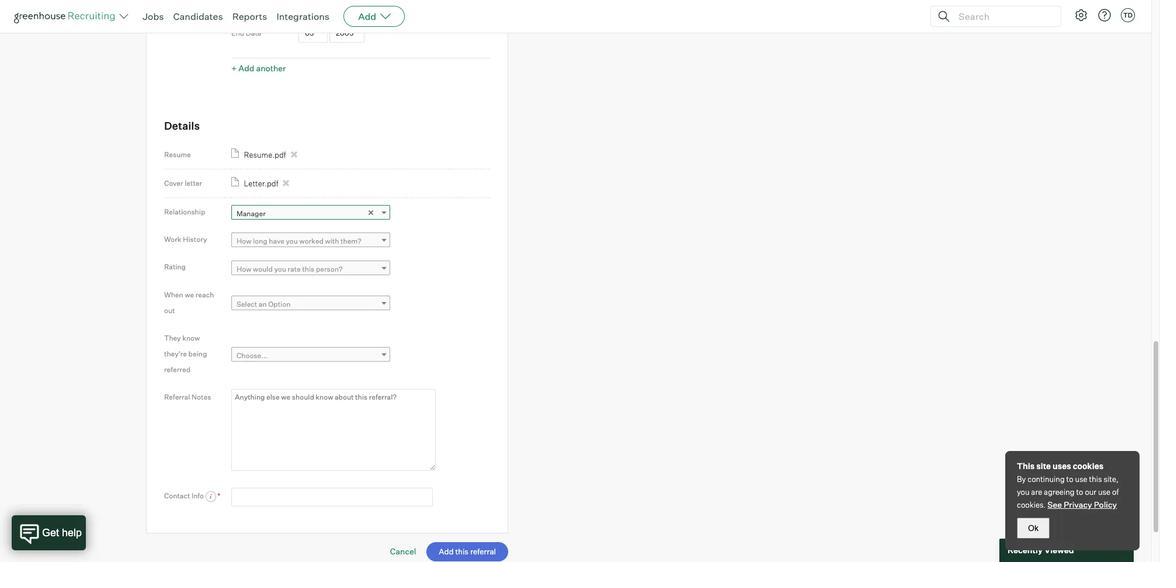 Task type: vqa. For each thing, say whether or not it's contained in the screenshot.
the See Privacy Policy
yes



Task type: locate. For each thing, give the bounding box(es) containing it.
how would you rate this person? link
[[231, 260, 390, 277]]

details
[[164, 119, 200, 132]]

you right "have"
[[286, 237, 298, 246]]

0 horizontal spatial to
[[1067, 474, 1074, 484]]

this right rate
[[302, 265, 315, 273]]

+ add another link
[[231, 63, 286, 73]]

add
[[358, 11, 376, 22], [239, 63, 254, 73]]

MM text field
[[299, 0, 328, 16], [299, 24, 328, 43]]

out
[[164, 306, 175, 315]]

0 horizontal spatial use
[[1075, 474, 1088, 484]]

cover letter
[[164, 179, 202, 188]]

select
[[237, 300, 257, 309]]

with
[[325, 237, 339, 246]]

1 vertical spatial this
[[1089, 474, 1102, 484]]

1 vertical spatial mm text field
[[299, 24, 328, 43]]

how
[[237, 237, 252, 246], [237, 265, 252, 273]]

uses
[[1053, 461, 1071, 471]]

date for end date
[[246, 29, 261, 38]]

0 horizontal spatial this
[[302, 265, 315, 273]]

1 vertical spatial to
[[1076, 487, 1084, 497]]

Referral Notes text field
[[231, 389, 436, 471]]

cover
[[164, 179, 183, 188]]

how for how long have you worked with them?
[[237, 237, 252, 246]]

0 vertical spatial date
[[249, 3, 265, 11]]

resume
[[164, 150, 191, 159]]

None text field
[[231, 488, 433, 507]]

another
[[256, 63, 286, 73]]

being
[[188, 349, 207, 358]]

recently
[[1008, 545, 1043, 555]]

add inside "education" 'element'
[[239, 63, 254, 73]]

manager
[[237, 209, 266, 218]]

would
[[253, 265, 273, 273]]

use left of
[[1098, 487, 1111, 497]]

to down uses
[[1067, 474, 1074, 484]]

you
[[286, 237, 298, 246], [274, 265, 286, 273], [1017, 487, 1030, 497]]

know
[[182, 333, 200, 342]]

this up our
[[1089, 474, 1102, 484]]

referred
[[164, 365, 190, 374]]

referral
[[164, 392, 190, 401]]

0 vertical spatial this
[[302, 265, 315, 273]]

0 vertical spatial to
[[1067, 474, 1074, 484]]

0 vertical spatial how
[[237, 237, 252, 246]]

use
[[1075, 474, 1088, 484], [1098, 487, 1111, 497]]

1 horizontal spatial add
[[358, 11, 376, 22]]

date right end
[[246, 29, 261, 38]]

YYYY text field
[[329, 0, 365, 16]]

history
[[183, 235, 207, 244]]

td button
[[1119, 6, 1138, 25]]

how long have you worked with them? link
[[231, 233, 390, 250]]

1 vertical spatial how
[[237, 265, 252, 273]]

0 vertical spatial mm text field
[[299, 0, 328, 16]]

1 vertical spatial add
[[239, 63, 254, 73]]

rating
[[164, 263, 186, 271]]

date
[[249, 3, 265, 11], [246, 29, 261, 38]]

letter
[[185, 179, 202, 188]]

0 horizontal spatial add
[[239, 63, 254, 73]]

ok
[[1028, 523, 1039, 533]]

add button
[[344, 6, 405, 27]]

to left our
[[1076, 487, 1084, 497]]

when we reach out
[[164, 290, 214, 315]]

YYYY text field
[[329, 24, 365, 43]]

by continuing to use this site, you are agreeing to our use of cookies.
[[1017, 474, 1119, 509]]

1 mm text field from the top
[[299, 0, 328, 16]]

mm text field left yyyy text field
[[299, 0, 328, 16]]

you down by
[[1017, 487, 1030, 497]]

how left would
[[237, 265, 252, 273]]

how left long
[[237, 237, 252, 246]]

date right start
[[249, 3, 265, 11]]

manager link
[[231, 205, 390, 222]]

this
[[302, 265, 315, 273], [1089, 474, 1102, 484]]

1 horizontal spatial this
[[1089, 474, 1102, 484]]

how for how would you rate this person?
[[237, 265, 252, 273]]

you left rate
[[274, 265, 286, 273]]

how long have you worked with them?
[[237, 237, 362, 246]]

2 vertical spatial you
[[1017, 487, 1030, 497]]

site,
[[1104, 474, 1119, 484]]

None submit
[[427, 542, 508, 562]]

end
[[231, 29, 244, 38]]

1 vertical spatial you
[[274, 265, 286, 273]]

our
[[1085, 487, 1097, 497]]

jobs link
[[143, 11, 164, 22]]

end date
[[231, 29, 261, 38]]

0 vertical spatial you
[[286, 237, 298, 246]]

1 horizontal spatial use
[[1098, 487, 1111, 497]]

this inside how would you rate this person? link
[[302, 265, 315, 273]]

recently viewed
[[1008, 545, 1074, 555]]

add inside popup button
[[358, 11, 376, 22]]

use down cookies on the bottom of page
[[1075, 474, 1088, 484]]

to
[[1067, 474, 1074, 484], [1076, 487, 1084, 497]]

add up yyyy text box
[[358, 11, 376, 22]]

choose...
[[237, 351, 268, 360]]

1 vertical spatial date
[[246, 29, 261, 38]]

this inside by continuing to use this site, you are agreeing to our use of cookies.
[[1089, 474, 1102, 484]]

integrations
[[277, 11, 330, 22]]

1 how from the top
[[237, 237, 252, 246]]

0 vertical spatial add
[[358, 11, 376, 22]]

add right +
[[239, 63, 254, 73]]

2 how from the top
[[237, 265, 252, 273]]

mm text field down the "integrations"
[[299, 24, 328, 43]]

2 mm text field from the top
[[299, 24, 328, 43]]

cancel
[[390, 546, 416, 556]]



Task type: describe. For each thing, give the bounding box(es) containing it.
long
[[253, 237, 267, 246]]

cookies.
[[1017, 500, 1046, 509]]

jobs
[[143, 11, 164, 22]]

by
[[1017, 474, 1026, 484]]

greenhouse recruiting image
[[14, 9, 119, 23]]

reports link
[[232, 11, 267, 22]]

mm text field for end date
[[299, 24, 328, 43]]

are
[[1031, 487, 1042, 497]]

candidates
[[173, 11, 223, 22]]

education element
[[231, 0, 490, 77]]

td button
[[1121, 8, 1135, 22]]

how would you rate this person?
[[237, 265, 343, 273]]

ok button
[[1017, 518, 1050, 539]]

policy
[[1094, 500, 1117, 509]]

contact
[[164, 491, 190, 500]]

reach
[[196, 290, 214, 299]]

work
[[164, 235, 181, 244]]

relationship
[[164, 207, 205, 216]]

start date
[[231, 3, 265, 11]]

rate
[[288, 265, 301, 273]]

they know they're being referred
[[164, 333, 207, 374]]

td
[[1123, 11, 1133, 19]]

when
[[164, 290, 183, 299]]

privacy
[[1064, 500, 1092, 509]]

an
[[259, 300, 267, 309]]

worked
[[299, 237, 324, 246]]

resume.pdf
[[244, 150, 286, 159]]

mm text field for start date
[[299, 0, 328, 16]]

select an option link
[[231, 296, 390, 313]]

person?
[[316, 265, 343, 273]]

date for start date
[[249, 3, 265, 11]]

info
[[192, 491, 204, 500]]

of
[[1112, 487, 1119, 497]]

+
[[231, 63, 237, 73]]

1 vertical spatial use
[[1098, 487, 1111, 497]]

option
[[268, 300, 291, 309]]

have
[[269, 237, 285, 246]]

see
[[1048, 500, 1062, 509]]

+ add another
[[231, 63, 286, 73]]

choose... link
[[231, 347, 390, 364]]

cancel link
[[390, 546, 416, 556]]

see privacy policy
[[1048, 500, 1117, 509]]

viewed
[[1045, 545, 1074, 555]]

integrations link
[[277, 11, 330, 22]]

0 vertical spatial use
[[1075, 474, 1088, 484]]

see privacy policy link
[[1048, 500, 1117, 509]]

they
[[164, 333, 181, 342]]

letter.pdf
[[244, 179, 278, 188]]

work history
[[164, 235, 207, 244]]

they're
[[164, 349, 187, 358]]

notes
[[192, 392, 211, 401]]

you inside by continuing to use this site, you are agreeing to our use of cookies.
[[1017, 487, 1030, 497]]

*
[[218, 491, 220, 500]]

agreeing
[[1044, 487, 1075, 497]]

contact info
[[164, 491, 205, 500]]

configure image
[[1074, 8, 1088, 22]]

cookies
[[1073, 461, 1104, 471]]

this for use
[[1089, 474, 1102, 484]]

candidates link
[[173, 11, 223, 22]]

we
[[185, 290, 194, 299]]

1 horizontal spatial to
[[1076, 487, 1084, 497]]

them?
[[341, 237, 362, 246]]

this site uses cookies
[[1017, 461, 1104, 471]]

referral notes
[[164, 392, 211, 401]]

reports
[[232, 11, 267, 22]]

select an option
[[237, 300, 291, 309]]

this
[[1017, 461, 1035, 471]]

continuing
[[1028, 474, 1065, 484]]

start
[[231, 3, 248, 11]]

site
[[1037, 461, 1051, 471]]

this for rate
[[302, 265, 315, 273]]

Search text field
[[956, 8, 1050, 25]]



